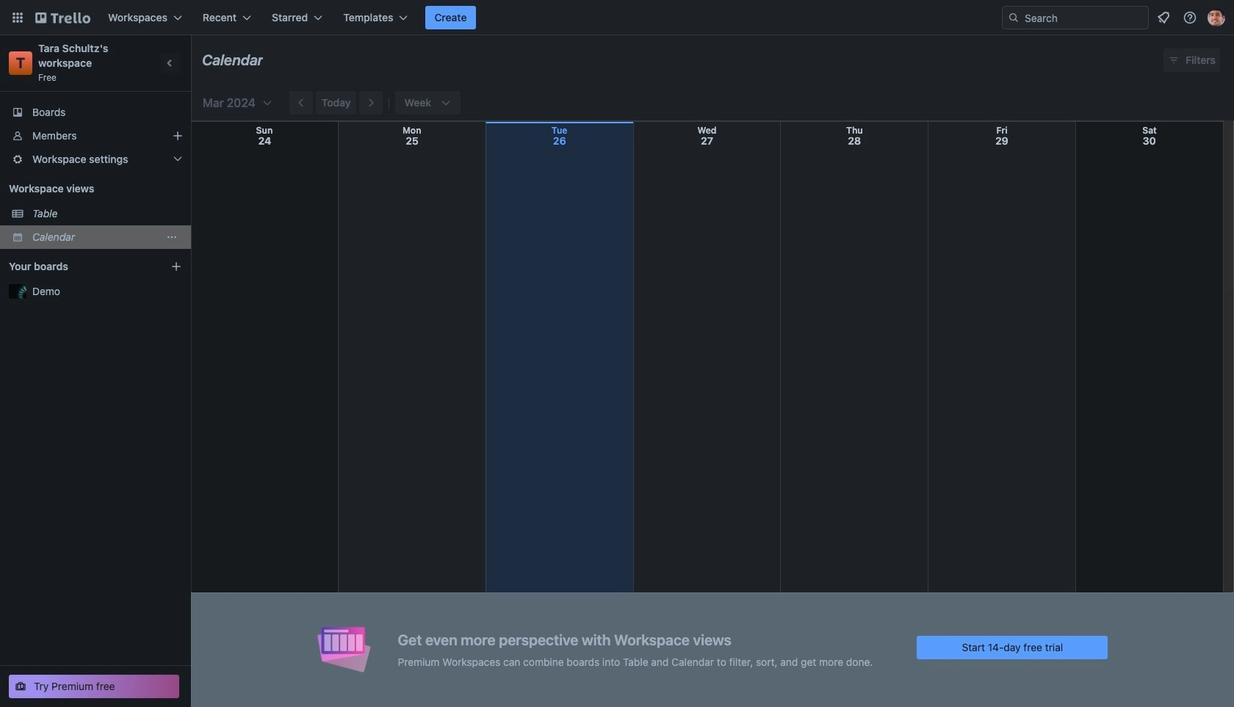 Task type: locate. For each thing, give the bounding box(es) containing it.
None text field
[[202, 46, 263, 74]]

open information menu image
[[1183, 10, 1198, 25]]

workspace actions menu image
[[166, 232, 178, 243]]

0 notifications image
[[1155, 9, 1173, 26]]



Task type: vqa. For each thing, say whether or not it's contained in the screenshot.
Primary element in the top of the page
yes



Task type: describe. For each thing, give the bounding box(es) containing it.
back to home image
[[35, 6, 90, 29]]

james peterson (jamespeterson93) image
[[1208, 9, 1226, 26]]

your boards with 1 items element
[[9, 258, 148, 276]]

workspace navigation collapse icon image
[[160, 53, 181, 73]]

add board image
[[171, 261, 182, 273]]

search image
[[1008, 12, 1020, 24]]

primary element
[[0, 0, 1235, 35]]

Search field
[[1003, 6, 1150, 29]]



